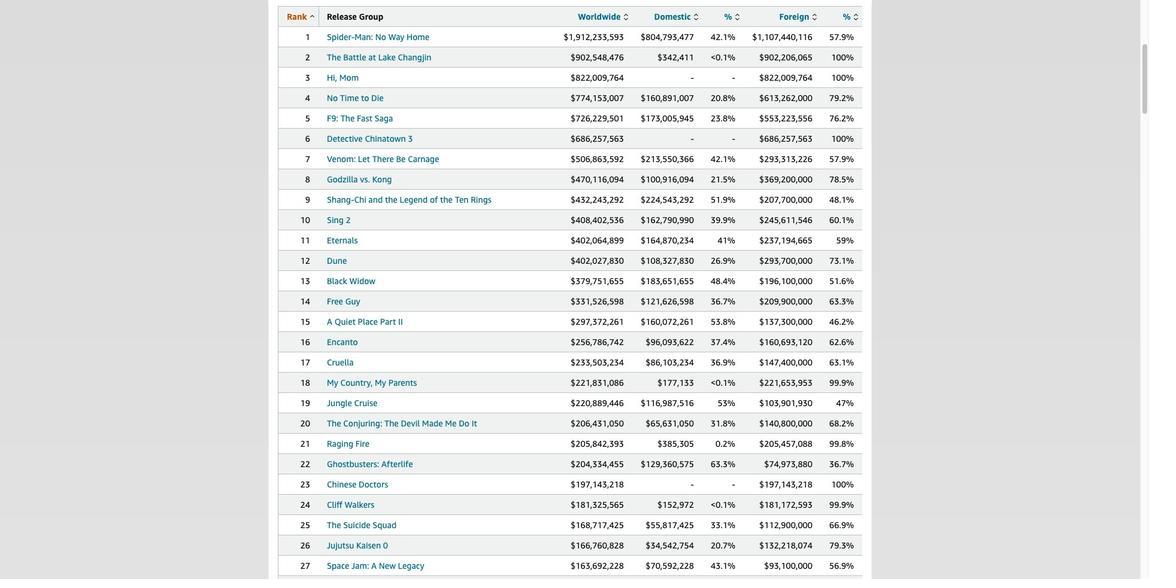 Task type: describe. For each thing, give the bounding box(es) containing it.
48.1%
[[830, 195, 855, 205]]

the for conjuring:
[[327, 419, 341, 429]]

dune
[[327, 256, 347, 266]]

no time to die link
[[327, 93, 384, 103]]

$112,900,000
[[760, 521, 813, 531]]

51.9%
[[711, 195, 736, 205]]

$331,526,598
[[571, 297, 624, 307]]

$207,700,000
[[760, 195, 813, 205]]

23
[[301, 480, 310, 490]]

$902,206,065
[[760, 52, 813, 62]]

1 horizontal spatial 63.3%
[[830, 297, 855, 307]]

foreign
[[780, 11, 810, 22]]

15
[[301, 317, 310, 327]]

parents
[[389, 378, 417, 388]]

jujutsu kaisen 0
[[327, 541, 388, 551]]

the for battle
[[327, 52, 341, 62]]

0 horizontal spatial 63.3%
[[711, 460, 736, 470]]

venom: let there be carnage
[[327, 154, 439, 164]]

doctors
[[359, 480, 388, 490]]

53.8%
[[711, 317, 736, 327]]

$245,611,546
[[760, 215, 813, 225]]

- up 20.8%
[[732, 72, 736, 83]]

79.3%
[[830, 541, 855, 551]]

% for 2nd the % link from the right
[[725, 11, 733, 22]]

f9: the fast saga
[[327, 113, 393, 123]]

0 vertical spatial 3
[[305, 72, 310, 83]]

release group
[[327, 11, 384, 22]]

free
[[327, 297, 343, 307]]

19
[[301, 398, 310, 409]]

<0.1% for $342,411
[[711, 52, 736, 62]]

26.9%
[[711, 256, 736, 266]]

my country, my parents link
[[327, 378, 417, 388]]

$385,305
[[658, 439, 694, 449]]

carnage
[[408, 154, 439, 164]]

57.9% for $293,313,226
[[830, 154, 855, 164]]

godzilla vs. kong
[[327, 174, 392, 185]]

ten
[[455, 195, 469, 205]]

$204,334,455
[[571, 460, 624, 470]]

$55,817,425
[[646, 521, 694, 531]]

$65,631,050
[[646, 419, 694, 429]]

encanto link
[[327, 337, 358, 348]]

the left devil
[[385, 419, 399, 429]]

home
[[407, 32, 430, 42]]

1 horizontal spatial 3
[[408, 134, 413, 144]]

be
[[396, 154, 406, 164]]

way
[[389, 32, 405, 42]]

fire
[[356, 439, 370, 449]]

2 my from the left
[[375, 378, 386, 388]]

1 % link from the left
[[725, 11, 740, 22]]

$221,653,953
[[760, 378, 813, 388]]

$1,912,233,593
[[564, 32, 624, 42]]

shang-chi and the legend of the ten rings link
[[327, 195, 492, 205]]

battle
[[344, 52, 366, 62]]

39.9%
[[711, 215, 736, 225]]

black widow
[[327, 276, 376, 286]]

of
[[430, 195, 438, 205]]

$177,133
[[658, 378, 694, 388]]

11
[[301, 235, 310, 246]]

cruise
[[354, 398, 378, 409]]

saga
[[375, 113, 393, 123]]

at
[[369, 52, 376, 62]]

100% for $902,206,065
[[832, 52, 854, 62]]

cliff walkers link
[[327, 500, 375, 510]]

encanto
[[327, 337, 358, 348]]

place
[[358, 317, 378, 327]]

space jam: a new legacy link
[[327, 561, 425, 572]]

sing
[[327, 215, 344, 225]]

black widow link
[[327, 276, 376, 286]]

42.1% for $804,793,477
[[711, 32, 736, 42]]

made
[[422, 419, 443, 429]]

$1,107,440,116
[[753, 32, 813, 42]]

100% for $822,009,764
[[832, 72, 854, 83]]

56.9%
[[830, 561, 855, 572]]

no time to die
[[327, 93, 384, 103]]

1 $686,257,563 from the left
[[571, 134, 624, 144]]

1 $822,009,764 from the left
[[571, 72, 624, 83]]

10
[[301, 215, 310, 225]]

fast
[[357, 113, 373, 123]]

$206,431,050
[[571, 419, 624, 429]]

$205,457,088
[[760, 439, 813, 449]]

99.9% for $181,172,593
[[830, 500, 855, 510]]

black
[[327, 276, 347, 286]]

chinatown
[[365, 134, 406, 144]]

$432,243,292
[[571, 195, 624, 205]]

$553,223,556
[[760, 113, 813, 123]]

country,
[[341, 378, 373, 388]]

kaisen
[[356, 541, 381, 551]]

$74,973,880
[[765, 460, 813, 470]]

- up $152,972
[[691, 480, 694, 490]]

venom: let there be carnage link
[[327, 154, 439, 164]]

100% for $197,143,218
[[832, 480, 854, 490]]

jungle
[[327, 398, 352, 409]]

0.2%
[[716, 439, 736, 449]]

$196,100,000
[[760, 276, 813, 286]]

widow
[[350, 276, 376, 286]]

it
[[472, 419, 477, 429]]

$297,372,261
[[571, 317, 624, 327]]

afterlife
[[382, 460, 413, 470]]

99.9% for $221,653,953
[[830, 378, 855, 388]]

group
[[359, 11, 384, 22]]



Task type: locate. For each thing, give the bounding box(es) containing it.
cliff
[[327, 500, 343, 510]]

$137,300,000
[[760, 317, 813, 327]]

raging fire
[[327, 439, 370, 449]]

the right the and at the left
[[385, 195, 398, 205]]

21.5%
[[711, 174, 736, 185]]

part
[[380, 317, 396, 327]]

2 42.1% from the top
[[711, 154, 736, 164]]

jujutsu
[[327, 541, 354, 551]]

legacy
[[398, 561, 425, 572]]

1 99.9% from the top
[[830, 378, 855, 388]]

42.1% for $213,550,366
[[711, 154, 736, 164]]

0 horizontal spatial a
[[327, 317, 333, 327]]

$183,651,655
[[641, 276, 694, 286]]

2 down 1
[[305, 52, 310, 62]]

domestic
[[655, 11, 691, 22]]

2 vertical spatial <0.1%
[[711, 500, 736, 510]]

<0.1% up 20.8%
[[711, 52, 736, 62]]

chinese
[[327, 480, 357, 490]]

1 horizontal spatial 36.7%
[[830, 460, 855, 470]]

$197,143,218 down $204,334,455
[[571, 480, 624, 490]]

24
[[301, 500, 310, 510]]

<0.1% down the 36.9%
[[711, 378, 736, 388]]

- up $213,550,366
[[691, 134, 694, 144]]

0 horizontal spatial $686,257,563
[[571, 134, 624, 144]]

1 horizontal spatial my
[[375, 378, 386, 388]]

the up hi,
[[327, 52, 341, 62]]

57.9% up 78.5%
[[830, 154, 855, 164]]

0 vertical spatial 57.9%
[[830, 32, 855, 42]]

my up jungle
[[327, 378, 338, 388]]

66.9%
[[830, 521, 855, 531]]

time
[[340, 93, 359, 103]]

space jam: a new legacy
[[327, 561, 425, 572]]

62.6%
[[830, 337, 855, 348]]

the conjuring: the devil made me do it
[[327, 419, 477, 429]]

25
[[301, 521, 310, 531]]

$103,901,930
[[760, 398, 813, 409]]

1 vertical spatial <0.1%
[[711, 378, 736, 388]]

1 vertical spatial 63.3%
[[711, 460, 736, 470]]

1 horizontal spatial $822,009,764
[[760, 72, 813, 83]]

0 horizontal spatial 36.7%
[[711, 297, 736, 307]]

<0.1% for $152,972
[[711, 500, 736, 510]]

1 $197,143,218 from the left
[[571, 480, 624, 490]]

1 horizontal spatial % link
[[843, 11, 859, 22]]

42.1% right $804,793,477
[[711, 32, 736, 42]]

1 100% from the top
[[832, 52, 854, 62]]

2 right sing
[[346, 215, 351, 225]]

1 <0.1% from the top
[[711, 52, 736, 62]]

$686,257,563 down $726,229,501
[[571, 134, 624, 144]]

% link
[[725, 11, 740, 22], [843, 11, 859, 22]]

$173,005,945
[[641, 113, 694, 123]]

0 vertical spatial 42.1%
[[711, 32, 736, 42]]

99.9% down 63.1%
[[830, 378, 855, 388]]

0 vertical spatial a
[[327, 317, 333, 327]]

0 vertical spatial 63.3%
[[830, 297, 855, 307]]

$181,172,593
[[760, 500, 813, 510]]

$181,325,565
[[571, 500, 624, 510]]

3 up carnage
[[408, 134, 413, 144]]

0 vertical spatial 36.7%
[[711, 297, 736, 307]]

1 vertical spatial 3
[[408, 134, 413, 144]]

63.3%
[[830, 297, 855, 307], [711, 460, 736, 470]]

1 vertical spatial a
[[372, 561, 377, 572]]

the right of
[[440, 195, 453, 205]]

0 vertical spatial 99.9%
[[830, 378, 855, 388]]

the conjuring: the devil made me do it link
[[327, 419, 477, 429]]

a left quiet
[[327, 317, 333, 327]]

4 100% from the top
[[832, 480, 854, 490]]

% for first the % link from the right
[[843, 11, 851, 22]]

the right f9:
[[341, 113, 355, 123]]

99.9% up 66.9% on the right bottom of the page
[[830, 500, 855, 510]]

sing 2 link
[[327, 215, 351, 225]]

3 up 4
[[305, 72, 310, 83]]

detective
[[327, 134, 363, 144]]

0 vertical spatial <0.1%
[[711, 52, 736, 62]]

2 $197,143,218 from the left
[[760, 480, 813, 490]]

2
[[305, 52, 310, 62], [346, 215, 351, 225]]

3 <0.1% from the top
[[711, 500, 736, 510]]

0 horizontal spatial 2
[[305, 52, 310, 62]]

0 horizontal spatial my
[[327, 378, 338, 388]]

1 horizontal spatial 2
[[346, 215, 351, 225]]

- down 0.2%
[[732, 480, 736, 490]]

the for suicide
[[327, 521, 341, 531]]

the
[[385, 195, 398, 205], [440, 195, 453, 205]]

2 $822,009,764 from the left
[[760, 72, 813, 83]]

1 % from the left
[[725, 11, 733, 22]]

$233,503,234
[[571, 358, 624, 368]]

% link right foreign link on the top right
[[843, 11, 859, 22]]

my left parents
[[375, 378, 386, 388]]

$209,900,000
[[760, 297, 813, 307]]

venom:
[[327, 154, 356, 164]]

the suicide squad link
[[327, 521, 397, 531]]

the down jungle
[[327, 419, 341, 429]]

36.7% down 99.8%
[[830, 460, 855, 470]]

my country, my parents
[[327, 378, 417, 388]]

0 horizontal spatial 3
[[305, 72, 310, 83]]

jungle cruise
[[327, 398, 378, 409]]

5
[[305, 113, 310, 123]]

<0.1% up 33.1% at the bottom
[[711, 500, 736, 510]]

2 99.9% from the top
[[830, 500, 855, 510]]

2 100% from the top
[[832, 72, 854, 83]]

man:
[[355, 32, 373, 42]]

2 57.9% from the top
[[830, 154, 855, 164]]

$822,009,764 down the $902,548,476
[[571, 72, 624, 83]]

1
[[305, 32, 310, 42]]

37.4%
[[711, 337, 736, 348]]

chinese doctors link
[[327, 480, 388, 490]]

a left new
[[372, 561, 377, 572]]

1 vertical spatial 57.9%
[[830, 154, 855, 164]]

79.2%
[[830, 93, 855, 103]]

to
[[361, 93, 369, 103]]

raging fire link
[[327, 439, 370, 449]]

$613,262,000
[[760, 93, 813, 103]]

no left time on the top of page
[[327, 93, 338, 103]]

1 horizontal spatial the
[[440, 195, 453, 205]]

57.9% for $1,107,440,116
[[830, 32, 855, 42]]

1 vertical spatial no
[[327, 93, 338, 103]]

- down 23.8%
[[732, 134, 736, 144]]

$822,009,764 up $613,262,000
[[760, 72, 813, 83]]

1 vertical spatial 42.1%
[[711, 154, 736, 164]]

$168,717,425
[[571, 521, 624, 531]]

-
[[691, 72, 694, 83], [732, 72, 736, 83], [691, 134, 694, 144], [732, 134, 736, 144], [691, 480, 694, 490], [732, 480, 736, 490]]

0 vertical spatial 2
[[305, 52, 310, 62]]

shang-
[[327, 195, 354, 205]]

2 the from the left
[[440, 195, 453, 205]]

$293,700,000
[[760, 256, 813, 266]]

1 57.9% from the top
[[830, 32, 855, 42]]

1 vertical spatial 2
[[346, 215, 351, 225]]

36.7% up 53.8%
[[711, 297, 736, 307]]

20.8%
[[711, 93, 736, 103]]

$160,693,120
[[760, 337, 813, 348]]

let
[[358, 154, 370, 164]]

1 horizontal spatial no
[[375, 32, 386, 42]]

rank
[[287, 11, 307, 22], [287, 11, 307, 22]]

63.3% down 0.2%
[[711, 460, 736, 470]]

chinese doctors
[[327, 480, 388, 490]]

1 horizontal spatial $686,257,563
[[760, 134, 813, 144]]

0 vertical spatial no
[[375, 32, 386, 42]]

1 the from the left
[[385, 195, 398, 205]]

42.1% up '21.5%'
[[711, 154, 736, 164]]

2 <0.1% from the top
[[711, 378, 736, 388]]

36.9%
[[711, 358, 736, 368]]

eternals
[[327, 235, 358, 246]]

new
[[379, 561, 396, 572]]

no left way
[[375, 32, 386, 42]]

3 100% from the top
[[832, 134, 854, 144]]

63.3% up the 46.2%
[[830, 297, 855, 307]]

chi
[[354, 195, 367, 205]]

eternals link
[[327, 235, 358, 246]]

2 % link from the left
[[843, 11, 859, 22]]

1 42.1% from the top
[[711, 32, 736, 42]]

$470,116,094
[[571, 174, 624, 185]]

0 horizontal spatial $197,143,218
[[571, 480, 624, 490]]

78.5%
[[830, 174, 855, 185]]

dune link
[[327, 256, 347, 266]]

4
[[305, 93, 310, 103]]

21
[[301, 439, 310, 449]]

$774,153,007
[[571, 93, 624, 103]]

$237,194,665
[[760, 235, 813, 246]]

hi, mom link
[[327, 72, 359, 83]]

a quiet place part ii link
[[327, 317, 403, 327]]

$342,411
[[658, 52, 694, 62]]

0
[[383, 541, 388, 551]]

$224,543,292
[[641, 195, 694, 205]]

20
[[301, 419, 310, 429]]

0 horizontal spatial %
[[725, 11, 733, 22]]

1 vertical spatial 99.9%
[[830, 500, 855, 510]]

the down cliff
[[327, 521, 341, 531]]

100%
[[832, 52, 854, 62], [832, 72, 854, 83], [832, 134, 854, 144], [832, 480, 854, 490]]

% right domestic link
[[725, 11, 733, 22]]

2 % from the left
[[843, 11, 851, 22]]

f9: the fast saga link
[[327, 113, 393, 123]]

100% for $686,257,563
[[832, 134, 854, 144]]

cliff walkers
[[327, 500, 375, 510]]

1 horizontal spatial a
[[372, 561, 377, 572]]

foreign link
[[780, 11, 817, 22]]

7
[[305, 154, 310, 164]]

spider-man: no way home link
[[327, 32, 430, 42]]

0 horizontal spatial the
[[385, 195, 398, 205]]

2 $686,257,563 from the left
[[760, 134, 813, 144]]

$686,257,563 up $293,313,226
[[760, 134, 813, 144]]

cruella
[[327, 358, 354, 368]]

<0.1% for $177,133
[[711, 378, 736, 388]]

1 my from the left
[[327, 378, 338, 388]]

13
[[301, 276, 310, 286]]

0 horizontal spatial $822,009,764
[[571, 72, 624, 83]]

1 horizontal spatial %
[[843, 11, 851, 22]]

% right foreign link on the top right
[[843, 11, 851, 22]]

$140,800,000
[[760, 419, 813, 429]]

% link right domestic link
[[725, 11, 740, 22]]

1 vertical spatial 36.7%
[[830, 460, 855, 470]]

9
[[305, 195, 310, 205]]

1 horizontal spatial $197,143,218
[[760, 480, 813, 490]]

22
[[301, 460, 310, 470]]

$220,889,446
[[571, 398, 624, 409]]

$197,143,218 up $181,172,593
[[760, 480, 813, 490]]

0 horizontal spatial no
[[327, 93, 338, 103]]

cruella link
[[327, 358, 354, 368]]

ghostbusters: afterlife
[[327, 460, 413, 470]]

- down $342,411
[[691, 72, 694, 83]]

57.9% right $1,107,440,116
[[830, 32, 855, 42]]

0 horizontal spatial % link
[[725, 11, 740, 22]]



Task type: vqa. For each thing, say whether or not it's contained in the screenshot.
migration to the top
no



